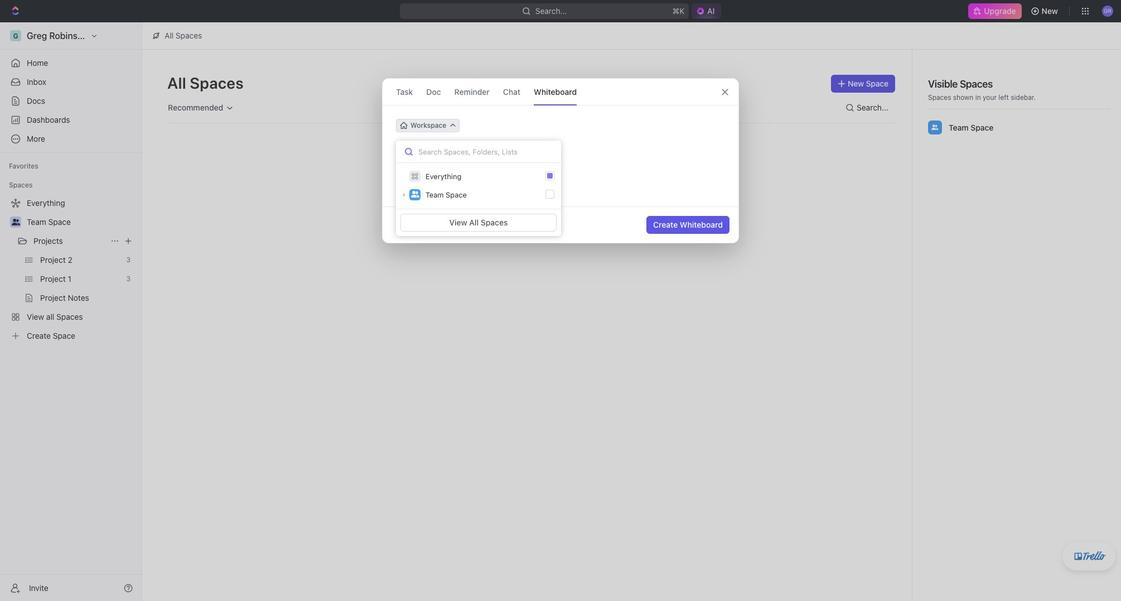 Task type: describe. For each thing, give the bounding box(es) containing it.
search... button
[[842, 99, 896, 117]]

inbox
[[27, 77, 46, 87]]

1 horizontal spatial user group image
[[411, 191, 419, 198]]

upgrade link
[[969, 3, 1022, 19]]

joined
[[539, 229, 559, 237]]

1 vertical spatial team
[[426, 190, 444, 199]]

everything
[[426, 172, 462, 181]]

view
[[450, 218, 468, 227]]

user group image
[[932, 125, 939, 130]]

shown
[[954, 93, 974, 102]]

upgrade
[[985, 6, 1017, 16]]

space inside "team space" link
[[48, 217, 71, 227]]

reminder
[[455, 87, 490, 96]]

chat button
[[503, 79, 521, 105]]

sidebar.
[[1011, 93, 1036, 102]]

task button
[[396, 79, 413, 105]]

chat
[[503, 87, 521, 96]]

0 horizontal spatial whiteboard
[[534, 87, 577, 96]]

space down everything
[[446, 190, 467, 199]]

in
[[976, 93, 982, 102]]

whiteboard button
[[534, 79, 577, 105]]

visible spaces spaces shown in your left sidebar.
[[929, 78, 1036, 102]]

view all spaces
[[450, 218, 508, 227]]

0 horizontal spatial search...
[[535, 6, 567, 16]]

inbox link
[[4, 73, 137, 91]]

spaces inside button
[[481, 218, 508, 227]]

create whiteboard
[[654, 220, 723, 229]]

new button
[[1027, 2, 1065, 20]]

projects
[[33, 236, 63, 246]]

your
[[983, 93, 997, 102]]

Name this Whiteboard... field
[[383, 141, 739, 155]]

new for new space
[[848, 79, 865, 88]]

invite
[[29, 583, 48, 592]]

spaces inside sidebar navigation
[[9, 181, 33, 189]]

1 vertical spatial team space
[[426, 190, 467, 199]]

all inside view all spaces button
[[470, 218, 479, 227]]

create whiteboard button
[[647, 216, 730, 234]]

doc button
[[427, 79, 441, 105]]

0 vertical spatial team
[[949, 123, 969, 132]]

space down in
[[971, 123, 994, 132]]

dialog containing task
[[382, 78, 739, 243]]

workspace
[[411, 121, 447, 129]]

left
[[999, 93, 1010, 102]]



Task type: vqa. For each thing, say whether or not it's contained in the screenshot.
Joined
yes



Task type: locate. For each thing, give the bounding box(es) containing it.
1 horizontal spatial search...
[[857, 103, 889, 112]]

home link
[[4, 54, 137, 72]]

1 vertical spatial whiteboard
[[680, 220, 723, 229]]

new
[[1042, 6, 1059, 16], [848, 79, 865, 88]]

team space down everything
[[426, 190, 467, 199]]

2 horizontal spatial team space
[[949, 123, 994, 132]]

user group image inside sidebar navigation
[[11, 219, 20, 225]]

space up projects link at top left
[[48, 217, 71, 227]]

1 vertical spatial new
[[848, 79, 865, 88]]

team
[[949, 123, 969, 132], [426, 190, 444, 199], [27, 217, 46, 227]]

0 vertical spatial new
[[1042, 6, 1059, 16]]

2 vertical spatial team
[[27, 217, 46, 227]]

1 vertical spatial search...
[[857, 103, 889, 112]]

space
[[866, 79, 889, 88], [971, 123, 994, 132], [446, 190, 467, 199], [48, 217, 71, 227]]

0 vertical spatial search...
[[535, 6, 567, 16]]

1 horizontal spatial whiteboard
[[680, 220, 723, 229]]

⌘k
[[673, 6, 685, 16]]

0 horizontal spatial user group image
[[11, 219, 20, 225]]

new space
[[848, 79, 889, 88]]

dashboards
[[27, 115, 70, 124]]

new up 'search...' button
[[848, 79, 865, 88]]

0 horizontal spatial new
[[848, 79, 865, 88]]

0 vertical spatial all spaces
[[165, 31, 202, 40]]

favorites button
[[4, 160, 43, 173]]

projects link
[[33, 232, 106, 250]]

home
[[27, 58, 48, 68]]

new space button
[[832, 75, 896, 93]]

tree containing team space
[[4, 194, 137, 345]]

tree inside sidebar navigation
[[4, 194, 137, 345]]

workspace button
[[396, 119, 460, 132]]

search...
[[535, 6, 567, 16], [857, 103, 889, 112]]

0 vertical spatial whiteboard
[[534, 87, 577, 96]]

team space
[[949, 123, 994, 132], [426, 190, 467, 199], [27, 217, 71, 227]]

0 horizontal spatial team
[[27, 217, 46, 227]]

dialog
[[382, 78, 739, 243]]

team inside "team space" link
[[27, 217, 46, 227]]

visible
[[929, 78, 958, 90]]

team up projects
[[27, 217, 46, 227]]

whiteboard inside button
[[680, 220, 723, 229]]

team down everything
[[426, 190, 444, 199]]

1 vertical spatial user group image
[[11, 219, 20, 225]]

space inside new space button
[[866, 79, 889, 88]]

docs link
[[4, 92, 137, 110]]

whiteboard
[[534, 87, 577, 96], [680, 220, 723, 229]]

new inside button
[[848, 79, 865, 88]]

new for new
[[1042, 6, 1059, 16]]

0 vertical spatial user group image
[[411, 191, 419, 198]]

team space up projects
[[27, 217, 71, 227]]

search... inside button
[[857, 103, 889, 112]]

whiteboard right create
[[680, 220, 723, 229]]

team space link
[[27, 213, 135, 231]]

0 horizontal spatial team space
[[27, 217, 71, 227]]

all
[[165, 31, 174, 40], [167, 74, 186, 92], [470, 218, 479, 227], [505, 229, 513, 237]]

team space inside sidebar navigation
[[27, 217, 71, 227]]

sidebar navigation
[[0, 22, 142, 601]]

whiteboard right chat
[[534, 87, 577, 96]]

1 horizontal spatial team space
[[426, 190, 467, 199]]

new right the upgrade
[[1042, 6, 1059, 16]]

Search Spaces, Folders, Lists text field
[[396, 141, 561, 163]]

1 horizontal spatial new
[[1042, 6, 1059, 16]]

0 vertical spatial team space
[[949, 123, 994, 132]]

2 horizontal spatial team
[[949, 123, 969, 132]]

doc
[[427, 87, 441, 96]]

spaces
[[176, 31, 202, 40], [190, 74, 244, 92], [960, 78, 993, 90], [929, 93, 952, 102], [9, 181, 33, 189], [481, 218, 508, 227], [514, 229, 538, 237]]

space up 'search...' button
[[866, 79, 889, 88]]

dashboards link
[[4, 111, 137, 129]]

team right user group image
[[949, 123, 969, 132]]

all spaces joined
[[505, 229, 559, 237]]

team space down in
[[949, 123, 994, 132]]

new inside button
[[1042, 6, 1059, 16]]

all spaces
[[165, 31, 202, 40], [167, 74, 244, 92]]

reminder button
[[455, 79, 490, 105]]

1 horizontal spatial team
[[426, 190, 444, 199]]

create
[[654, 220, 678, 229]]

1 vertical spatial all spaces
[[167, 74, 244, 92]]

favorites
[[9, 162, 38, 170]]

2 vertical spatial team space
[[27, 217, 71, 227]]

view all spaces button
[[401, 214, 557, 232]]

docs
[[27, 96, 45, 105]]

workspace button
[[396, 119, 460, 132]]

task
[[396, 87, 413, 96]]

tree
[[4, 194, 137, 345]]

user group image
[[411, 191, 419, 198], [11, 219, 20, 225]]



